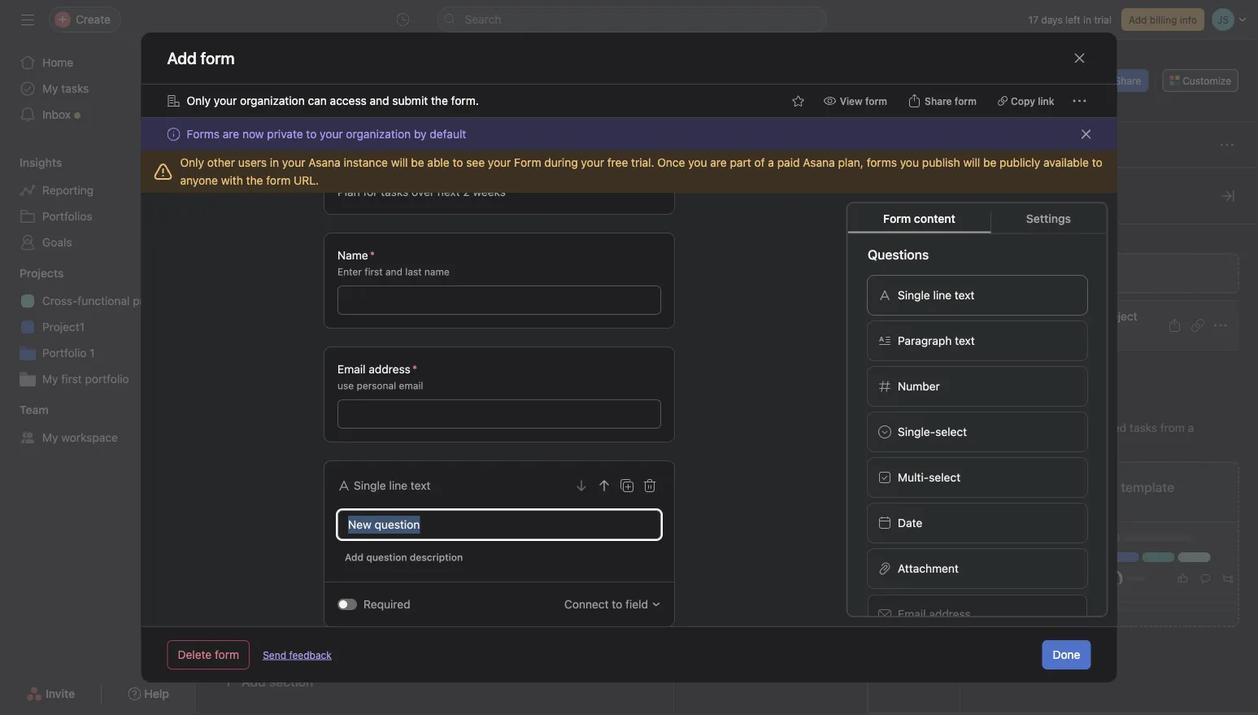 Task type: describe. For each thing, give the bounding box(es) containing it.
1 vertical spatial text
[[955, 334, 975, 347]]

remove field image
[[643, 479, 656, 492]]

customize inside dropdown button
[[1184, 75, 1232, 86]]

files
[[871, 102, 896, 116]]

form inside only other users in your asana instance will be able to see your form during your free trial.  once you are part of a paid asana plan, forms you publish will be publicly available to anyone with the form url.
[[266, 174, 291, 187]]

projects element
[[0, 259, 195, 396]]

in for left
[[1084, 14, 1092, 25]]

to down list link
[[306, 127, 317, 141]]

project for the cross-functional project plan link
[[133, 294, 170, 308]]

over
[[411, 185, 434, 199]]

add billing info button
[[1122, 8, 1205, 31]]

add task… row
[[196, 633, 1259, 664]]

row containing task name
[[196, 168, 1259, 198]]

add for add task
[[236, 139, 254, 151]]

questions
[[868, 247, 929, 262]]

name inside row
[[243, 177, 268, 189]]

cross-functional project plan link
[[10, 288, 195, 314]]

0 horizontal spatial single line text
[[354, 479, 430, 492]]

js button
[[1020, 71, 1040, 90]]

more actions image
[[1074, 94, 1087, 107]]

rules
[[908, 325, 931, 336]]

reporting link
[[10, 177, 186, 203]]

list
[[315, 102, 334, 116]]

form for view form
[[866, 95, 888, 107]]

users
[[238, 156, 267, 169]]

close this dialog image
[[1074, 52, 1087, 65]]

Question name text field
[[337, 510, 661, 540]]

for
[[363, 185, 378, 199]]

0 horizontal spatial are
[[223, 127, 239, 141]]

4 fields
[[898, 245, 932, 256]]

are inside only other users in your asana instance will be able to see your form during your free trial.  once you are part of a paid asana plan, forms you publish will be publicly available to anyone with the form url.
[[711, 156, 727, 169]]

form content
[[884, 212, 956, 225]]

add task template button
[[980, 461, 1241, 627]]

— text field
[[1159, 320, 1255, 348]]

portfolios
[[42, 210, 92, 223]]

anyone
[[180, 174, 218, 187]]

to left see
[[453, 156, 463, 169]]

add task button
[[216, 133, 284, 156]]

share button
[[1095, 69, 1149, 92]]

forms for forms are now private to your organization by default
[[187, 127, 220, 141]]

left
[[1066, 14, 1081, 25]]

your left "free"
[[581, 156, 605, 169]]

cross- for cross-functional project plan button
[[1011, 310, 1046, 323]]

task for add task
[[257, 139, 276, 151]]

attachment
[[898, 562, 959, 575]]

plan
[[337, 185, 360, 199]]

add form
[[167, 48, 235, 68]]

weeks
[[473, 185, 506, 199]]

trial
[[1095, 14, 1112, 25]]

my tasks link
[[10, 76, 186, 102]]

add question description button
[[337, 546, 470, 569]]

17
[[1029, 14, 1039, 25]]

add for add form
[[1012, 267, 1033, 280]]

messages link
[[771, 100, 839, 118]]

untitled for second untitled section button from the top
[[242, 605, 290, 621]]

1 will from the left
[[391, 156, 408, 169]]

section for second untitled section button from the top
[[293, 605, 337, 621]]

share form image
[[1169, 319, 1182, 332]]

from
[[1161, 421, 1186, 435]]

goals
[[42, 236, 72, 249]]

a inside quickly create standardized tasks from a template.
[[1189, 421, 1195, 435]]

projects button
[[0, 265, 64, 282]]

view
[[840, 95, 863, 107]]

personal
[[356, 380, 396, 391]]

1 horizontal spatial line
[[933, 288, 952, 302]]

task…
[[285, 642, 316, 656]]

2
[[463, 185, 470, 199]]

project for cross-functional project plan button
[[1101, 310, 1138, 323]]

1 vertical spatial organization
[[346, 127, 411, 141]]

able
[[428, 156, 450, 169]]

info
[[1181, 14, 1198, 25]]

private
[[267, 127, 303, 141]]

1 inside projects element
[[90, 346, 95, 360]]

overview link
[[219, 100, 282, 118]]

2 untitled section from the top
[[242, 605, 337, 621]]

my workspace link
[[10, 425, 186, 451]]

add form dialog
[[141, 33, 1118, 715]]

your right see
[[488, 156, 511, 169]]

only for only your organization can access and submit the form.
[[187, 94, 211, 107]]

required
[[363, 598, 410, 611]]

invite button
[[16, 680, 86, 709]]

my for my workspace
[[42, 431, 58, 444]]

task for add task template
[[1093, 480, 1118, 495]]

to inside dropdown button
[[612, 598, 622, 611]]

single-select
[[898, 425, 967, 438]]

fields
[[907, 245, 932, 256]]

1 form
[[900, 484, 929, 496]]

task templates
[[981, 397, 1072, 412]]

email for email address
[[898, 607, 926, 621]]

first inside name * enter first and last name
[[364, 266, 383, 278]]

Share timeline with teammates text field
[[257, 385, 427, 401]]

reporting
[[42, 184, 94, 197]]

functional for the cross-functional project plan link
[[78, 294, 130, 308]]

trial.
[[632, 156, 655, 169]]

add section button
[[216, 667, 320, 697]]

invite
[[46, 687, 75, 701]]

first inside projects element
[[61, 372, 82, 386]]

only your organization can access and submit the form.
[[187, 94, 479, 107]]

1 for '1' button
[[405, 358, 409, 369]]

select for single-
[[936, 425, 967, 438]]

form for 1 form
[[908, 484, 929, 496]]

during
[[545, 156, 578, 169]]

done button
[[1043, 640, 1092, 670]]

name * enter first and last name
[[337, 249, 450, 278]]

multi-select
[[898, 470, 961, 484]]

description
[[410, 552, 463, 563]]

schedule kickoff meeting cell
[[196, 348, 675, 378]]

1 for 1 form
[[900, 484, 905, 496]]

add task… button
[[261, 640, 316, 658]]

of
[[755, 156, 765, 169]]

date
[[799, 177, 820, 189]]

0 vertical spatial single
[[898, 288, 930, 302]]

4 for 4 fields
[[898, 245, 904, 256]]

my workspace
[[42, 431, 118, 444]]

add for add billing info
[[1130, 14, 1148, 25]]

insights
[[20, 156, 62, 169]]

category
[[1069, 177, 1111, 189]]

list link
[[302, 100, 334, 118]]

form.
[[451, 94, 479, 107]]

cross- for the cross-functional project plan link
[[42, 294, 78, 308]]

multi-
[[898, 470, 929, 484]]

task for task templates
[[904, 564, 925, 575]]

insights button
[[0, 155, 62, 171]]

4 rules
[[899, 325, 931, 336]]

days
[[1042, 14, 1063, 25]]

plan for cross-functional project plan button
[[1011, 328, 1033, 341]]

connect to field button
[[564, 596, 661, 614]]

add task…
[[261, 642, 316, 656]]

done
[[1053, 648, 1081, 662]]

can
[[308, 94, 327, 107]]

paragraph
[[898, 334, 952, 347]]

list image
[[225, 59, 245, 79]]

forms
[[867, 156, 898, 169]]

my for my tasks
[[42, 82, 58, 95]]

cross-functional project plan for cross-functional project plan button
[[1011, 310, 1138, 341]]

2 vertical spatial text
[[410, 479, 430, 492]]

delete form button
[[167, 640, 250, 670]]

1 horizontal spatial the
[[431, 94, 448, 107]]

teams element
[[0, 396, 195, 454]]

17 days left in trial
[[1029, 14, 1112, 25]]

cross-functional project plan for the cross-functional project plan link
[[42, 294, 195, 308]]

move this field down image
[[575, 479, 588, 492]]

timeline link
[[438, 100, 496, 118]]

0 horizontal spatial customize
[[981, 186, 1059, 205]]

2 untitled section button from the top
[[242, 598, 337, 627]]

add for add question description
[[345, 552, 363, 563]]

0 vertical spatial text
[[955, 288, 975, 302]]

email address * use personal email
[[337, 363, 423, 391]]

address for email address * use personal email
[[368, 363, 410, 376]]

feedback
[[289, 649, 332, 661]]

tasks inside "add form" dialog
[[381, 185, 408, 199]]

2 asana from the left
[[803, 156, 836, 169]]



Task type: locate. For each thing, give the bounding box(es) containing it.
are left now
[[223, 127, 239, 141]]

* right name
[[370, 249, 375, 262]]

plan inside projects element
[[173, 294, 195, 308]]

you up the assignee
[[689, 156, 708, 169]]

share form
[[925, 95, 977, 107]]

first right enter
[[364, 266, 383, 278]]

publicly
[[1000, 156, 1041, 169]]

1 horizontal spatial task
[[1093, 480, 1118, 495]]

1 horizontal spatial asana
[[803, 156, 836, 169]]

forms for forms
[[981, 231, 1019, 246]]

cross- up 'project1'
[[42, 294, 78, 308]]

be left able
[[411, 156, 425, 169]]

1 vertical spatial cross-
[[1011, 310, 1046, 323]]

field
[[625, 598, 648, 611]]

cell for "draft project brief" cell
[[674, 319, 772, 349]]

email inside email address * use personal email
[[337, 363, 365, 376]]

will right instance
[[391, 156, 408, 169]]

due date
[[778, 177, 820, 189]]

search list box
[[437, 7, 828, 33]]

form left url.
[[266, 174, 291, 187]]

send feedback link
[[263, 648, 332, 662]]

0 vertical spatial single line text
[[898, 288, 975, 302]]

1 vertical spatial project
[[1101, 310, 1138, 323]]

in right users
[[270, 156, 279, 169]]

forms inside "add form" dialog
[[187, 127, 220, 141]]

0 vertical spatial line
[[933, 288, 952, 302]]

your down list
[[320, 127, 343, 141]]

1 vertical spatial untitled section
[[242, 605, 337, 621]]

email up use
[[337, 363, 365, 376]]

address inside email address * use personal email
[[368, 363, 410, 376]]

tasks left 'from'
[[1130, 421, 1158, 435]]

forms up other
[[187, 127, 220, 141]]

2 cell from the top
[[674, 348, 772, 378]]

0 horizontal spatial share
[[925, 95, 953, 107]]

4 for 4 rules
[[899, 325, 905, 336]]

be up status
[[984, 156, 997, 169]]

0 horizontal spatial plan
[[173, 294, 195, 308]]

cross- inside the cross-functional project plan link
[[42, 294, 78, 308]]

form down settings in the top right of the page
[[1036, 267, 1060, 280]]

goals link
[[10, 229, 186, 256]]

close image
[[1080, 128, 1093, 141]]

task up users
[[257, 139, 276, 151]]

my
[[42, 82, 58, 95], [42, 372, 58, 386], [42, 431, 58, 444]]

cross-functional project plan inside projects element
[[42, 294, 195, 308]]

task left the template
[[1093, 480, 1118, 495]]

1 vertical spatial single
[[354, 479, 386, 492]]

0 horizontal spatial cross-
[[42, 294, 78, 308]]

*
[[370, 249, 375, 262], [412, 363, 417, 376]]

0 horizontal spatial line
[[389, 479, 407, 492]]

1 button
[[402, 355, 426, 372]]

line
[[933, 288, 952, 302], [389, 479, 407, 492]]

2 be from the left
[[984, 156, 997, 169]]

0 vertical spatial forms
[[187, 127, 220, 141]]

line up paragraph text
[[933, 288, 952, 302]]

close details image
[[1222, 190, 1235, 203]]

0 horizontal spatial forms
[[187, 127, 220, 141]]

switch inside "add form" dialog
[[337, 599, 357, 610]]

* inside email address * use personal email
[[412, 363, 417, 376]]

0 vertical spatial untitled section button
[[242, 208, 337, 238]]

paragraph text
[[898, 334, 975, 347]]

untitled section button down url.
[[242, 208, 337, 238]]

submit
[[393, 94, 428, 107]]

section down the "send feedback" link
[[269, 674, 314, 690]]

0 vertical spatial cross-functional project plan
[[42, 294, 195, 308]]

templates
[[892, 579, 938, 590]]

asana
[[309, 156, 341, 169], [803, 156, 836, 169]]

1 vertical spatial address
[[929, 607, 971, 621]]

name down users
[[243, 177, 268, 189]]

add inside button
[[345, 552, 363, 563]]

share for share form
[[925, 95, 953, 107]]

project up project1 link
[[133, 294, 170, 308]]

section up task…
[[293, 605, 337, 621]]

select left quickly
[[936, 425, 967, 438]]

board
[[386, 102, 418, 116]]

1 vertical spatial single line text
[[354, 479, 430, 492]]

my up the 'inbox'
[[42, 82, 58, 95]]

1 horizontal spatial cross-functional project plan
[[1011, 310, 1138, 341]]

my inside 'link'
[[42, 431, 58, 444]]

0 horizontal spatial task
[[219, 177, 240, 189]]

1 horizontal spatial customize
[[1184, 75, 1232, 86]]

inbox link
[[10, 102, 186, 128]]

copy form link image
[[1192, 319, 1205, 332]]

2 horizontal spatial tasks
[[1130, 421, 1158, 435]]

address up personal at bottom left
[[368, 363, 410, 376]]

plan inside button
[[1011, 328, 1033, 341]]

Draft project brief text field
[[257, 326, 359, 342]]

untitled section button up add task…
[[242, 598, 337, 627]]

1 untitled from the top
[[242, 215, 290, 231]]

global element
[[0, 40, 195, 138]]

0 vertical spatial cross-
[[42, 294, 78, 308]]

0 vertical spatial select
[[936, 425, 967, 438]]

4 left rules
[[899, 325, 905, 336]]

copy link button
[[991, 90, 1062, 112]]

available
[[1044, 156, 1090, 169]]

plan,
[[839, 156, 864, 169]]

and inside name * enter first and last name
[[385, 266, 402, 278]]

1 vertical spatial email
[[898, 607, 926, 621]]

form for add form
[[1036, 267, 1060, 280]]

share timeline with teammates cell
[[196, 378, 675, 408]]

1 vertical spatial my
[[42, 372, 58, 386]]

2 vertical spatial tasks
[[1130, 421, 1158, 435]]

section down url.
[[293, 215, 337, 231]]

and
[[370, 94, 389, 107], [385, 266, 402, 278]]

in inside only other users in your asana instance will be able to see your form during your free trial.  once you are part of a paid asana plan, forms you publish will be publicly available to anyone with the form url.
[[270, 156, 279, 169]]

see
[[466, 156, 485, 169]]

* inside name * enter first and last name
[[370, 249, 375, 262]]

address for email address
[[929, 607, 971, 621]]

name right 'last'
[[424, 266, 450, 278]]

plan for tasks over next 2 weeks
[[337, 185, 506, 199]]

header to do tree grid
[[196, 319, 1259, 437]]

copy link
[[1012, 95, 1055, 107]]

functional up project1 link
[[78, 294, 130, 308]]

2 will from the left
[[964, 156, 981, 169]]

organization down board link
[[346, 127, 411, 141]]

1 down 'multi-'
[[900, 484, 905, 496]]

text right 'paragraph'
[[955, 334, 975, 347]]

draft project brief cell
[[196, 319, 675, 349]]

1 horizontal spatial plan
[[1011, 328, 1033, 341]]

0 horizontal spatial name
[[243, 177, 268, 189]]

1 vertical spatial form
[[884, 212, 912, 225]]

my down team
[[42, 431, 58, 444]]

select down 'single-select'
[[929, 470, 961, 484]]

cross-functional project plan up project1 link
[[42, 294, 195, 308]]

copy
[[1012, 95, 1036, 107]]

organization up private
[[240, 94, 305, 107]]

1 vertical spatial share
[[925, 95, 953, 107]]

my inside global element
[[42, 82, 58, 95]]

select for multi-
[[929, 470, 961, 484]]

0 vertical spatial form
[[514, 156, 542, 169]]

forms are now private to your organization by default
[[187, 127, 467, 141]]

1 vertical spatial first
[[61, 372, 82, 386]]

connect
[[564, 598, 609, 611]]

1 horizontal spatial address
[[929, 607, 971, 621]]

0 horizontal spatial the
[[246, 174, 263, 187]]

0 horizontal spatial email
[[337, 363, 365, 376]]

1 horizontal spatial organization
[[346, 127, 411, 141]]

your up url.
[[282, 156, 306, 169]]

1 vertical spatial select
[[929, 470, 961, 484]]

only inside only other users in your asana instance will be able to see your form during your free trial.  once you are part of a paid asana plan, forms you publish will be publicly available to anyone with the form url.
[[180, 156, 204, 169]]

quickly create standardized tasks from a template.
[[981, 421, 1195, 452]]

add inside row
[[261, 642, 282, 656]]

date
[[898, 516, 923, 529]]

2 my from the top
[[42, 372, 58, 386]]

1 horizontal spatial are
[[711, 156, 727, 169]]

paid
[[778, 156, 800, 169]]

1 vertical spatial task
[[904, 564, 925, 575]]

duplicate this question image
[[621, 479, 634, 492]]

0 horizontal spatial in
[[270, 156, 279, 169]]

1 horizontal spatial task
[[904, 564, 925, 575]]

1 you from the left
[[689, 156, 708, 169]]

1 untitled section button from the top
[[242, 208, 337, 238]]

1 horizontal spatial you
[[901, 156, 920, 169]]

share for share
[[1116, 75, 1142, 86]]

task name
[[219, 177, 268, 189]]

1 horizontal spatial 1
[[405, 358, 409, 369]]

2 vertical spatial my
[[42, 431, 58, 444]]

untitled down task name
[[242, 215, 290, 231]]

0 horizontal spatial single
[[354, 479, 386, 492]]

untitled section up add task…
[[242, 605, 337, 621]]

1 up email
[[405, 358, 409, 369]]

1 horizontal spatial forms
[[981, 231, 1019, 246]]

project1 link
[[10, 314, 186, 340]]

0 vertical spatial customize
[[1184, 75, 1232, 86]]

cross-functional project plan button
[[981, 300, 1240, 351]]

functional inside cross-functional project plan
[[1046, 310, 1098, 323]]

single line text up the question
[[354, 479, 430, 492]]

1 my from the top
[[42, 82, 58, 95]]

a
[[769, 156, 775, 169], [1189, 421, 1195, 435]]

add for add section
[[242, 674, 266, 690]]

0 vertical spatial a
[[769, 156, 775, 169]]

my first portfolio
[[42, 372, 129, 386]]

1 vertical spatial forms
[[981, 231, 1019, 246]]

priority
[[875, 177, 908, 189]]

text up paragraph text
[[955, 288, 975, 302]]

Schedule kickoff meeting text field
[[257, 355, 398, 372]]

email down templates
[[898, 607, 926, 621]]

add section
[[242, 674, 314, 690]]

and left submit
[[370, 94, 389, 107]]

untitled
[[242, 215, 290, 231], [242, 605, 290, 621]]

asana up date
[[803, 156, 836, 169]]

to
[[306, 127, 317, 141], [453, 156, 463, 169], [1093, 156, 1103, 169], [612, 598, 622, 611]]

assignee
[[681, 177, 723, 189]]

are left part
[[711, 156, 727, 169]]

line up add question description button
[[389, 479, 407, 492]]

a right of
[[769, 156, 775, 169]]

0 vertical spatial project
[[133, 294, 170, 308]]

tasks inside global element
[[61, 82, 89, 95]]

untitled for 2nd untitled section button from the bottom
[[242, 215, 290, 231]]

1 horizontal spatial single line text
[[898, 288, 975, 302]]

section for 2nd untitled section button from the bottom
[[293, 215, 337, 231]]

portfolio 1 link
[[10, 340, 186, 366]]

4 left fields
[[898, 245, 904, 256]]

untitled section
[[242, 215, 337, 231], [242, 605, 337, 621]]

single up 4 rules
[[898, 288, 930, 302]]

None text field
[[264, 55, 485, 84]]

your
[[214, 94, 237, 107], [320, 127, 343, 141], [282, 156, 306, 169], [488, 156, 511, 169], [581, 156, 605, 169]]

hide sidebar image
[[21, 13, 34, 26]]

0 vertical spatial tasks
[[61, 82, 89, 95]]

cross- down add form
[[1011, 310, 1046, 323]]

untitled up add task…
[[242, 605, 290, 621]]

address down templates
[[929, 607, 971, 621]]

1 vertical spatial in
[[270, 156, 279, 169]]

0 vertical spatial the
[[431, 94, 448, 107]]

switch
[[337, 599, 357, 610]]

0 vertical spatial functional
[[78, 294, 130, 308]]

in for users
[[270, 156, 279, 169]]

single line text up rules
[[898, 288, 975, 302]]

— text field
[[1159, 349, 1255, 378]]

0 vertical spatial my
[[42, 82, 58, 95]]

a inside only other users in your asana instance will be able to see your form during your free trial.  once you are part of a paid asana plan, forms you publish will be publicly available to anyone with the form url.
[[769, 156, 775, 169]]

1 asana from the left
[[309, 156, 341, 169]]

project
[[133, 294, 170, 308], [1101, 310, 1138, 323]]

0 vertical spatial name
[[243, 177, 268, 189]]

section
[[293, 215, 337, 231], [293, 605, 337, 621], [269, 674, 314, 690]]

name inside name * enter first and last name
[[424, 266, 450, 278]]

form right view
[[866, 95, 888, 107]]

template.
[[981, 439, 1030, 452]]

functional inside the cross-functional project plan link
[[78, 294, 130, 308]]

only up anyone
[[180, 156, 204, 169]]

1 horizontal spatial single
[[898, 288, 930, 302]]

use
[[337, 380, 354, 391]]

1 vertical spatial and
[[385, 266, 402, 278]]

home link
[[10, 50, 186, 76]]

0 vertical spatial untitled
[[242, 215, 290, 231]]

3 my from the top
[[42, 431, 58, 444]]

1 vertical spatial line
[[389, 479, 407, 492]]

question
[[366, 552, 407, 563]]

1 horizontal spatial form
[[884, 212, 912, 225]]

* up email
[[412, 363, 417, 376]]

1 vertical spatial name
[[424, 266, 450, 278]]

2 untitled from the top
[[242, 605, 290, 621]]

the left "form."
[[431, 94, 448, 107]]

forms
[[187, 127, 220, 141], [981, 231, 1019, 246]]

task for task name
[[219, 177, 240, 189]]

functional for cross-functional project plan button
[[1046, 310, 1098, 323]]

0 vertical spatial *
[[370, 249, 375, 262]]

job field for share timeline with teammates cell
[[1158, 378, 1256, 408]]

add for add task template
[[1065, 480, 1089, 495]]

project down add form button
[[1101, 310, 1138, 323]]

1 vertical spatial 4
[[899, 325, 905, 336]]

add for add task…
[[261, 642, 282, 656]]

1 horizontal spatial first
[[364, 266, 383, 278]]

untitled section down url.
[[242, 215, 337, 231]]

1 vertical spatial untitled section button
[[242, 598, 337, 627]]

2 horizontal spatial 1
[[900, 484, 905, 496]]

tasks inside quickly create standardized tasks from a template.
[[1130, 421, 1158, 435]]

0 horizontal spatial task
[[257, 139, 276, 151]]

1 horizontal spatial tasks
[[381, 185, 408, 199]]

and left 'last'
[[385, 266, 402, 278]]

task down other
[[219, 177, 240, 189]]

form for share form
[[955, 95, 977, 107]]

row
[[196, 168, 1259, 198], [216, 197, 1259, 199], [196, 243, 1259, 274], [196, 319, 1259, 349], [196, 378, 1259, 408], [196, 407, 1259, 437], [196, 482, 1259, 513], [196, 557, 1259, 588]]

1 vertical spatial untitled
[[242, 605, 290, 621]]

1 cell from the top
[[674, 319, 772, 349]]

enter
[[337, 266, 362, 278]]

settings
[[1027, 212, 1072, 225]]

only for only other users in your asana instance will be able to see your form during your free trial.  once you are part of a paid asana plan, forms you publish will be publicly available to anyone with the form url.
[[180, 156, 204, 169]]

last
[[405, 266, 422, 278]]

cross-functional project plan inside button
[[1011, 310, 1138, 341]]

1 horizontal spatial in
[[1084, 14, 1092, 25]]

my inside projects element
[[42, 372, 58, 386]]

cell for schedule kickoff meeting cell
[[674, 348, 772, 378]]

my for my first portfolio
[[42, 372, 58, 386]]

email for email address * use personal email
[[337, 363, 365, 376]]

0 horizontal spatial cross-functional project plan
[[42, 294, 195, 308]]

0 horizontal spatial 1
[[90, 346, 95, 360]]

0 vertical spatial untitled section
[[242, 215, 337, 231]]

inbox
[[42, 108, 71, 121]]

2 you from the left
[[901, 156, 920, 169]]

0 horizontal spatial you
[[689, 156, 708, 169]]

forms up add form
[[981, 231, 1019, 246]]

your down list image
[[214, 94, 237, 107]]

single up the question
[[354, 479, 386, 492]]

0 vertical spatial and
[[370, 94, 389, 107]]

form down 'priority'
[[884, 212, 912, 225]]

1 horizontal spatial email
[[898, 607, 926, 621]]

cell
[[674, 319, 772, 349], [674, 348, 772, 378]]

form left during
[[514, 156, 542, 169]]

0 horizontal spatial tasks
[[61, 82, 89, 95]]

be
[[411, 156, 425, 169], [984, 156, 997, 169]]

overview
[[232, 102, 282, 116]]

the
[[431, 94, 448, 107], [246, 174, 263, 187]]

1 vertical spatial only
[[180, 156, 204, 169]]

1 be from the left
[[411, 156, 425, 169]]

delete
[[178, 648, 212, 662]]

portfolio 1
[[42, 346, 95, 360]]

1 horizontal spatial project
[[1101, 310, 1138, 323]]

0 vertical spatial task
[[257, 139, 276, 151]]

1 inside button
[[405, 358, 409, 369]]

first down portfolio 1
[[61, 372, 82, 386]]

0 vertical spatial address
[[368, 363, 410, 376]]

team
[[20, 403, 49, 417]]

my tasks
[[42, 82, 89, 95]]

1 horizontal spatial a
[[1189, 421, 1195, 435]]

cross-functional project plan down add form button
[[1011, 310, 1138, 341]]

0 horizontal spatial a
[[769, 156, 775, 169]]

functional down add form
[[1046, 310, 1098, 323]]

will
[[391, 156, 408, 169], [964, 156, 981, 169]]

default
[[430, 127, 467, 141]]

my first portfolio link
[[10, 366, 186, 392]]

send feedback
[[263, 649, 332, 661]]

form left copy
[[955, 95, 977, 107]]

0 vertical spatial 4
[[898, 245, 904, 256]]

1 horizontal spatial functional
[[1046, 310, 1098, 323]]

plan for the cross-functional project plan link
[[173, 294, 195, 308]]

to left 'field'
[[612, 598, 622, 611]]

publish
[[923, 156, 961, 169]]

to up the category
[[1093, 156, 1103, 169]]

apps
[[903, 404, 927, 416]]

search button
[[437, 7, 828, 33]]

name
[[243, 177, 268, 189], [424, 266, 450, 278]]

project inside button
[[1101, 310, 1138, 323]]

cross- inside cross-functional project plan
[[1011, 310, 1046, 323]]

customize down publicly
[[981, 186, 1059, 205]]

text up 'description'
[[410, 479, 430, 492]]

you right forms
[[901, 156, 920, 169]]

share inside "add form" dialog
[[925, 95, 953, 107]]

url.
[[294, 174, 319, 187]]

by
[[414, 127, 427, 141]]

the inside only other users in your asana instance will be able to see your form during your free trial.  once you are part of a paid asana plan, forms you publish will be publicly available to anyone with the form url.
[[246, 174, 263, 187]]

task inside task templates
[[904, 564, 925, 575]]

1 vertical spatial section
[[293, 605, 337, 621]]

0 vertical spatial organization
[[240, 94, 305, 107]]

view form
[[840, 95, 888, 107]]

in right left on the right of the page
[[1084, 14, 1092, 25]]

1 horizontal spatial *
[[412, 363, 417, 376]]

asana up url.
[[309, 156, 341, 169]]

a right 'from'
[[1189, 421, 1195, 435]]

form right delete
[[215, 648, 239, 662]]

form inside only other users in your asana instance will be able to see your form during your free trial.  once you are part of a paid asana plan, forms you publish will be publicly available to anyone with the form url.
[[514, 156, 542, 169]]

my down portfolio
[[42, 372, 58, 386]]

0 horizontal spatial organization
[[240, 94, 305, 107]]

1 row
[[196, 348, 1259, 378]]

only down add form
[[187, 94, 211, 107]]

add to starred image
[[792, 94, 805, 107]]

customize down info
[[1184, 75, 1232, 86]]

tasks right 'for'
[[381, 185, 408, 199]]

0 horizontal spatial address
[[368, 363, 410, 376]]

2 vertical spatial section
[[269, 674, 314, 690]]

add billing info
[[1130, 14, 1198, 25]]

tasks down home
[[61, 82, 89, 95]]

1 horizontal spatial be
[[984, 156, 997, 169]]

search
[[465, 13, 502, 26]]

will up status
[[964, 156, 981, 169]]

move this field up image
[[598, 479, 611, 492]]

form for delete form
[[215, 648, 239, 662]]

1 down project1 link
[[90, 346, 95, 360]]

task up templates
[[904, 564, 925, 575]]

insights element
[[0, 148, 195, 259]]

1 untitled section from the top
[[242, 215, 337, 231]]

due
[[778, 177, 796, 189]]

0 vertical spatial email
[[337, 363, 365, 376]]

1 vertical spatial plan
[[1011, 328, 1033, 341]]

delete form
[[178, 648, 239, 662]]

form down 'multi-'
[[908, 484, 929, 496]]

the down users
[[246, 174, 263, 187]]



Task type: vqa. For each thing, say whether or not it's contained in the screenshot.
the top the Add
no



